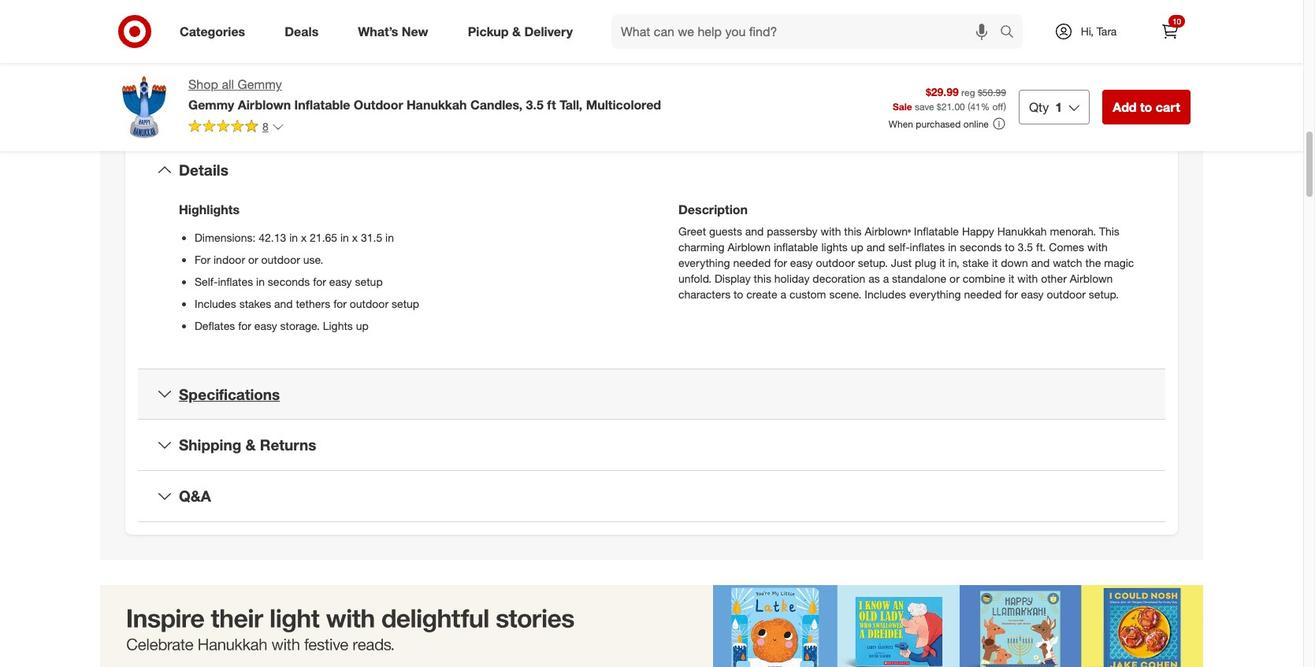 Task type: locate. For each thing, give the bounding box(es) containing it.
easy down the inflatable
[[790, 256, 813, 269]]

setup
[[355, 275, 383, 288], [392, 297, 419, 310]]

description
[[678, 201, 748, 217]]

0 vertical spatial this
[[643, 97, 674, 119]]

advertisement region
[[671, 0, 1191, 29], [100, 585, 1203, 667]]

0 vertical spatial needed
[[733, 256, 771, 269]]

0 horizontal spatial setup.
[[858, 256, 888, 269]]

for
[[774, 256, 787, 269], [313, 275, 326, 288], [1005, 287, 1018, 301], [333, 297, 347, 310], [238, 319, 251, 332]]

or down in,
[[950, 271, 960, 285]]

1 vertical spatial up
[[356, 319, 369, 332]]

2 horizontal spatial it
[[1009, 271, 1014, 285]]

what's new link
[[345, 14, 448, 49]]

1 vertical spatial airblown
[[728, 240, 771, 253]]

with down down
[[1018, 271, 1038, 285]]

stake
[[963, 256, 989, 269]]

0 horizontal spatial 3.5
[[526, 97, 544, 113]]

1 horizontal spatial inflates
[[910, 240, 945, 253]]

1 vertical spatial setup.
[[1089, 287, 1119, 301]]

0 horizontal spatial includes
[[195, 297, 236, 310]]

it down down
[[1009, 271, 1014, 285]]

hanukkah up ft.
[[997, 224, 1047, 238]]

1 horizontal spatial gemmy
[[238, 76, 282, 92]]

image of gemmy airblown inflatable outdoor hanukkah candles, 3.5 ft tall, multicolored image
[[113, 76, 176, 139]]

categories
[[180, 23, 245, 39]]

x
[[301, 231, 307, 244], [352, 231, 358, 244]]

0 horizontal spatial x
[[301, 231, 307, 244]]

sponsored
[[1144, 31, 1191, 42]]

self-
[[195, 275, 218, 288]]

1 horizontal spatial hanukkah
[[997, 224, 1047, 238]]

hanukkah right outdoor
[[407, 97, 467, 113]]

1 horizontal spatial airblown
[[728, 240, 771, 253]]

returns
[[260, 436, 316, 454]]

easy
[[790, 256, 813, 269], [329, 275, 352, 288], [1021, 287, 1044, 301], [254, 319, 277, 332]]

0 vertical spatial everything
[[678, 256, 730, 269]]

up inside description greet guests and passersby with this airblown® inflatable happy hanukkah menorah. this charming airblown inflatable lights up and self-inflates in seconds to 3.5 ft. comes with everything needed for easy outdoor setup. just plug it in, stake it down and watch the magic unfold. display this holiday decoration as a standalone or combine it with other airblown characters to create a custom scene. includes everything needed for easy outdoor setup.
[[851, 240, 863, 253]]

setup. down the
[[1089, 287, 1119, 301]]

other
[[1041, 271, 1067, 285]]

deals link
[[271, 14, 338, 49]]

1 horizontal spatial 3.5
[[1018, 240, 1033, 253]]

0 horizontal spatial a
[[780, 287, 786, 301]]

seconds
[[960, 240, 1002, 253], [268, 275, 310, 288]]

indoor
[[214, 253, 245, 266]]

airblown up 8
[[238, 97, 291, 113]]

0 vertical spatial a
[[883, 271, 889, 285]]

and right guests
[[745, 224, 764, 238]]

down
[[1001, 256, 1028, 269]]

this
[[643, 97, 674, 119], [844, 224, 862, 238], [754, 271, 771, 285]]

and
[[745, 224, 764, 238], [867, 240, 885, 253], [1031, 256, 1050, 269], [274, 297, 293, 310]]

seconds down happy
[[960, 240, 1002, 253]]

1 vertical spatial a
[[780, 287, 786, 301]]

1 horizontal spatial includes
[[865, 287, 906, 301]]

21.00
[[941, 101, 965, 113]]

with up the
[[1087, 240, 1108, 253]]

0 vertical spatial airblown
[[238, 97, 291, 113]]

0 vertical spatial &
[[512, 23, 521, 39]]

3.5 left ft.
[[1018, 240, 1033, 253]]

inflatable up "plug"
[[914, 224, 959, 238]]

& for shipping
[[245, 436, 256, 454]]

about this item
[[586, 97, 717, 119]]

3.5
[[526, 97, 544, 113], [1018, 240, 1033, 253]]

2 horizontal spatial with
[[1087, 240, 1108, 253]]

1 vertical spatial needed
[[964, 287, 1002, 301]]

seconds up includes stakes and tethers for outdoor setup
[[268, 275, 310, 288]]

1 horizontal spatial up
[[851, 240, 863, 253]]

1 horizontal spatial to
[[1005, 240, 1015, 253]]

0 horizontal spatial up
[[356, 319, 369, 332]]

combine
[[963, 271, 1005, 285]]

1 horizontal spatial a
[[883, 271, 889, 285]]

& left returns
[[245, 436, 256, 454]]

self-
[[888, 240, 910, 253]]

1 vertical spatial or
[[950, 271, 960, 285]]

0 vertical spatial to
[[1140, 99, 1152, 115]]

qty
[[1029, 99, 1049, 115]]

0 vertical spatial setup
[[355, 275, 383, 288]]

menorah.
[[1050, 224, 1096, 238]]

item
[[679, 97, 717, 119]]

0 vertical spatial hanukkah
[[407, 97, 467, 113]]

inflates down "indoor"
[[218, 275, 253, 288]]

this up lights
[[844, 224, 862, 238]]

1 vertical spatial hanukkah
[[997, 224, 1047, 238]]

inflatable left outdoor
[[294, 97, 350, 113]]

show
[[318, 34, 350, 50]]

1 horizontal spatial inflatable
[[914, 224, 959, 238]]

needed up display at the top
[[733, 256, 771, 269]]

0 vertical spatial inflatable
[[294, 97, 350, 113]]

0 vertical spatial inflates
[[910, 240, 945, 253]]

magic
[[1104, 256, 1134, 269]]

hi,
[[1081, 24, 1094, 38]]

for up holiday
[[774, 256, 787, 269]]

inflatable inside description greet guests and passersby with this airblown® inflatable happy hanukkah menorah. this charming airblown inflatable lights up and self-inflates in seconds to 3.5 ft. comes with everything needed for easy outdoor setup. just plug it in, stake it down and watch the magic unfold. display this holiday decoration as a standalone or combine it with other airblown characters to create a custom scene. includes everything needed for easy outdoor setup.
[[914, 224, 959, 238]]

1 vertical spatial this
[[844, 224, 862, 238]]

all
[[222, 76, 234, 92]]

1 vertical spatial inflatable
[[914, 224, 959, 238]]

setup for self-inflates in seconds for easy setup
[[355, 275, 383, 288]]

description greet guests and passersby with this airblown® inflatable happy hanukkah menorah. this charming airblown inflatable lights up and self-inflates in seconds to 3.5 ft. comes with everything needed for easy outdoor setup. just plug it in, stake it down and watch the magic unfold. display this holiday decoration as a standalone or combine it with other airblown characters to create a custom scene. includes everything needed for easy outdoor setup.
[[678, 201, 1134, 301]]

0 horizontal spatial setup
[[355, 275, 383, 288]]

0 horizontal spatial hanukkah
[[407, 97, 467, 113]]

to down display at the top
[[734, 287, 743, 301]]

everything down the charming at the right of page
[[678, 256, 730, 269]]

or inside description greet guests and passersby with this airblown® inflatable happy hanukkah menorah. this charming airblown inflatable lights up and self-inflates in seconds to 3.5 ft. comes with everything needed for easy outdoor setup. just plug it in, stake it down and watch the magic unfold. display this holiday decoration as a standalone or combine it with other airblown characters to create a custom scene. includes everything needed for easy outdoor setup.
[[950, 271, 960, 285]]

0 vertical spatial advertisement region
[[671, 0, 1191, 29]]

in up in,
[[948, 240, 957, 253]]

(
[[968, 101, 970, 113]]

easy down stakes
[[254, 319, 277, 332]]

0 horizontal spatial everything
[[678, 256, 730, 269]]

and down ft.
[[1031, 256, 1050, 269]]

1 vertical spatial setup
[[392, 297, 419, 310]]

gemmy
[[238, 76, 282, 92], [188, 97, 234, 113]]

in right "21.65"
[[340, 231, 349, 244]]

to right add
[[1140, 99, 1152, 115]]

deals
[[285, 23, 319, 39]]

0 horizontal spatial inflatable
[[294, 97, 350, 113]]

2 vertical spatial with
[[1018, 271, 1038, 285]]

0 horizontal spatial to
[[734, 287, 743, 301]]

includes up deflates
[[195, 297, 236, 310]]

1 vertical spatial gemmy
[[188, 97, 234, 113]]

0 vertical spatial setup.
[[858, 256, 888, 269]]

with up lights
[[821, 224, 841, 238]]

to up down
[[1005, 240, 1015, 253]]

& inside dropdown button
[[245, 436, 256, 454]]

this left the item
[[643, 97, 674, 119]]

x left "21.65"
[[301, 231, 307, 244]]

3.5 left "ft"
[[526, 97, 544, 113]]

2 vertical spatial this
[[754, 271, 771, 285]]

a right as
[[883, 271, 889, 285]]

0 horizontal spatial airblown
[[238, 97, 291, 113]]

&
[[512, 23, 521, 39], [245, 436, 256, 454]]

sale
[[893, 101, 912, 113]]

1 horizontal spatial or
[[950, 271, 960, 285]]

setup. up as
[[858, 256, 888, 269]]

1 horizontal spatial this
[[754, 271, 771, 285]]

0 horizontal spatial seconds
[[268, 275, 310, 288]]

1 vertical spatial &
[[245, 436, 256, 454]]

1 vertical spatial 3.5
[[1018, 240, 1033, 253]]

in right 31.5
[[385, 231, 394, 244]]

2 horizontal spatial to
[[1140, 99, 1152, 115]]

reg
[[961, 86, 975, 98]]

2 vertical spatial to
[[734, 287, 743, 301]]

specifications
[[179, 385, 280, 403]]

pickup & delivery link
[[454, 14, 593, 49]]

plug
[[915, 256, 936, 269]]

stakes
[[239, 297, 271, 310]]

shipping & returns
[[179, 436, 316, 454]]

airblown®
[[865, 224, 911, 238]]

& right pickup
[[512, 23, 521, 39]]

or
[[248, 253, 258, 266], [950, 271, 960, 285]]

for up lights
[[333, 297, 347, 310]]

0 horizontal spatial inflates
[[218, 275, 253, 288]]

31.5
[[361, 231, 382, 244]]

$29.99 reg $50.99 sale save $ 21.00 ( 41 % off )
[[893, 85, 1006, 113]]

shipping
[[179, 436, 241, 454]]

airblown down the
[[1070, 271, 1113, 285]]

2 horizontal spatial this
[[844, 224, 862, 238]]

inflates up "plug"
[[910, 240, 945, 253]]

outdoor
[[261, 253, 300, 266], [816, 256, 855, 269], [1047, 287, 1086, 301], [350, 297, 389, 310]]

hi, tara
[[1081, 24, 1117, 38]]

gemmy down the 'shop'
[[188, 97, 234, 113]]

setup.
[[858, 256, 888, 269], [1089, 287, 1119, 301]]

it up the combine
[[992, 256, 998, 269]]

inflatable
[[774, 240, 818, 253]]

includes inside description greet guests and passersby with this airblown® inflatable happy hanukkah menorah. this charming airblown inflatable lights up and self-inflates in seconds to 3.5 ft. comes with everything needed for easy outdoor setup. just plug it in, stake it down and watch the magic unfold. display this holiday decoration as a standalone or combine it with other airblown characters to create a custom scene. includes everything needed for easy outdoor setup.
[[865, 287, 906, 301]]

0 horizontal spatial &
[[245, 436, 256, 454]]

$50.99
[[978, 86, 1006, 98]]

show more images button
[[308, 24, 437, 59]]

gemmy right the all
[[238, 76, 282, 92]]

includes down as
[[865, 287, 906, 301]]

2 vertical spatial airblown
[[1070, 271, 1113, 285]]

for down stakes
[[238, 319, 251, 332]]

3.5 inside description greet guests and passersby with this airblown® inflatable happy hanukkah menorah. this charming airblown inflatable lights up and self-inflates in seconds to 3.5 ft. comes with everything needed for easy outdoor setup. just plug it in, stake it down and watch the magic unfold. display this holiday decoration as a standalone or combine it with other airblown characters to create a custom scene. includes everything needed for easy outdoor setup.
[[1018, 240, 1033, 253]]

it left in,
[[939, 256, 945, 269]]

x left 31.5
[[352, 231, 358, 244]]

for indoor or outdoor use.
[[195, 253, 323, 266]]

characters
[[678, 287, 731, 301]]

1 horizontal spatial setup
[[392, 297, 419, 310]]

or right "indoor"
[[248, 253, 258, 266]]

this up create
[[754, 271, 771, 285]]

1 horizontal spatial seconds
[[960, 240, 1002, 253]]

everything down standalone
[[909, 287, 961, 301]]

in
[[289, 231, 298, 244], [340, 231, 349, 244], [385, 231, 394, 244], [948, 240, 957, 253], [256, 275, 265, 288]]

create
[[746, 287, 777, 301]]

easy up 'tethers'
[[329, 275, 352, 288]]

deflates for easy storage. lights up
[[195, 319, 369, 332]]

1 horizontal spatial it
[[992, 256, 998, 269]]

1 vertical spatial everything
[[909, 287, 961, 301]]

0 vertical spatial 3.5
[[526, 97, 544, 113]]

0 horizontal spatial with
[[821, 224, 841, 238]]

pickup & delivery
[[468, 23, 573, 39]]

a down holiday
[[780, 287, 786, 301]]

needed down the combine
[[964, 287, 1002, 301]]

airblown down guests
[[728, 240, 771, 253]]

passersby
[[767, 224, 818, 238]]

1 horizontal spatial &
[[512, 23, 521, 39]]

search button
[[993, 14, 1031, 52]]

0 vertical spatial up
[[851, 240, 863, 253]]

seconds inside description greet guests and passersby with this airblown® inflatable happy hanukkah menorah. this charming airblown inflatable lights up and self-inflates in seconds to 3.5 ft. comes with everything needed for easy outdoor setup. just plug it in, stake it down and watch the magic unfold. display this holiday decoration as a standalone or combine it with other airblown characters to create a custom scene. includes everything needed for easy outdoor setup.
[[960, 240, 1002, 253]]

1 horizontal spatial x
[[352, 231, 358, 244]]

inflates
[[910, 240, 945, 253], [218, 275, 253, 288]]

0 vertical spatial seconds
[[960, 240, 1002, 253]]

needed
[[733, 256, 771, 269], [964, 287, 1002, 301]]

What can we help you find? suggestions appear below search field
[[611, 14, 1004, 49]]

0 horizontal spatial or
[[248, 253, 258, 266]]

image gallery element
[[113, 0, 633, 59]]

$
[[937, 101, 941, 113]]



Task type: describe. For each thing, give the bounding box(es) containing it.
this
[[1099, 224, 1120, 238]]

tethers
[[296, 297, 330, 310]]

holiday
[[774, 271, 810, 285]]

in down for indoor or outdoor use.
[[256, 275, 265, 288]]

for
[[195, 253, 210, 266]]

multicolored
[[586, 97, 661, 113]]

pickup
[[468, 23, 509, 39]]

1 horizontal spatial setup.
[[1089, 287, 1119, 301]]

inflatable inside the shop all gemmy gemmy airblown inflatable outdoor hanukkah candles, 3.5 ft tall, multicolored
[[294, 97, 350, 113]]

ft
[[547, 97, 556, 113]]

display
[[715, 271, 751, 285]]

outdoor up lights
[[350, 297, 389, 310]]

self-inflates in seconds for easy setup
[[195, 275, 383, 288]]

ft.
[[1036, 240, 1046, 253]]

0 vertical spatial with
[[821, 224, 841, 238]]

save
[[915, 101, 934, 113]]

lights
[[821, 240, 848, 253]]

2 horizontal spatial airblown
[[1070, 271, 1113, 285]]

21.65
[[310, 231, 337, 244]]

in inside description greet guests and passersby with this airblown® inflatable happy hanukkah menorah. this charming airblown inflatable lights up and self-inflates in seconds to 3.5 ft. comes with everything needed for easy outdoor setup. just plug it in, stake it down and watch the magic unfold. display this holiday decoration as a standalone or combine it with other airblown characters to create a custom scene. includes everything needed for easy outdoor setup.
[[948, 240, 957, 253]]

specifications button
[[138, 369, 1165, 419]]

1 vertical spatial with
[[1087, 240, 1108, 253]]

decoration
[[813, 271, 865, 285]]

and down airblown®
[[867, 240, 885, 253]]

and up the deflates for easy storage. lights up
[[274, 297, 293, 310]]

shop all gemmy gemmy airblown inflatable outdoor hanukkah candles, 3.5 ft tall, multicolored
[[188, 76, 661, 113]]

dimensions: 42.13 in x 21.65 in x 31.5 in
[[195, 231, 394, 244]]

use.
[[303, 253, 323, 266]]

0 horizontal spatial it
[[939, 256, 945, 269]]

greet
[[678, 224, 706, 238]]

0 vertical spatial or
[[248, 253, 258, 266]]

images
[[386, 34, 427, 50]]

categories link
[[166, 14, 265, 49]]

about
[[586, 97, 638, 119]]

shop
[[188, 76, 218, 92]]

deflates
[[195, 319, 235, 332]]

1 x from the left
[[301, 231, 307, 244]]

outdoor down lights
[[816, 256, 855, 269]]

the
[[1085, 256, 1101, 269]]

highlights
[[179, 201, 240, 217]]

new
[[402, 23, 428, 39]]

42.13
[[259, 231, 286, 244]]

tall,
[[560, 97, 583, 113]]

1 vertical spatial seconds
[[268, 275, 310, 288]]

41
[[970, 101, 981, 113]]

includes stakes and tethers for outdoor setup
[[195, 297, 419, 310]]

1 vertical spatial advertisement region
[[100, 585, 1203, 667]]

custom
[[789, 287, 826, 301]]

watch
[[1053, 256, 1082, 269]]

as
[[869, 271, 880, 285]]

2 x from the left
[[352, 231, 358, 244]]

search
[[993, 25, 1031, 41]]

0 vertical spatial gemmy
[[238, 76, 282, 92]]

for down the combine
[[1005, 287, 1018, 301]]

cart
[[1156, 99, 1180, 115]]

what's
[[358, 23, 398, 39]]

when
[[889, 118, 913, 130]]

guests
[[709, 224, 742, 238]]

dimensions:
[[195, 231, 256, 244]]

online
[[963, 118, 989, 130]]

purchased
[[916, 118, 961, 130]]

1 horizontal spatial everything
[[909, 287, 961, 301]]

0 horizontal spatial needed
[[733, 256, 771, 269]]

1
[[1055, 99, 1062, 115]]

1 vertical spatial to
[[1005, 240, 1015, 253]]

setup for includes stakes and tethers for outdoor setup
[[392, 297, 419, 310]]

hanukkah inside the shop all gemmy gemmy airblown inflatable outdoor hanukkah candles, 3.5 ft tall, multicolored
[[407, 97, 467, 113]]

0 horizontal spatial gemmy
[[188, 97, 234, 113]]

lights
[[323, 319, 353, 332]]

add
[[1113, 99, 1137, 115]]

q&a
[[179, 487, 211, 505]]

1 horizontal spatial needed
[[964, 287, 1002, 301]]

details button
[[138, 145, 1165, 195]]

standalone
[[892, 271, 947, 285]]

details
[[179, 161, 228, 179]]

more
[[354, 34, 383, 50]]

off
[[992, 101, 1004, 113]]

10
[[1172, 17, 1181, 26]]

3.5 inside the shop all gemmy gemmy airblown inflatable outdoor hanukkah candles, 3.5 ft tall, multicolored
[[526, 97, 544, 113]]

$29.99
[[926, 85, 959, 98]]

storage.
[[280, 319, 320, 332]]

& for pickup
[[512, 23, 521, 39]]

outdoor
[[354, 97, 403, 113]]

scene.
[[829, 287, 862, 301]]

easy down other
[[1021, 287, 1044, 301]]

0 horizontal spatial this
[[643, 97, 674, 119]]

hanukkah inside description greet guests and passersby with this airblown® inflatable happy hanukkah menorah. this charming airblown inflatable lights up and self-inflates in seconds to 3.5 ft. comes with everything needed for easy outdoor setup. just plug it in, stake it down and watch the magic unfold. display this holiday decoration as a standalone or combine it with other airblown characters to create a custom scene. includes everything needed for easy outdoor setup.
[[997, 224, 1047, 238]]

10 link
[[1153, 14, 1187, 49]]

%
[[981, 101, 990, 113]]

shipping & returns button
[[138, 420, 1165, 470]]

1 horizontal spatial with
[[1018, 271, 1038, 285]]

just
[[891, 256, 912, 269]]

inflates inside description greet guests and passersby with this airblown® inflatable happy hanukkah menorah. this charming airblown inflatable lights up and self-inflates in seconds to 3.5 ft. comes with everything needed for easy outdoor setup. just plug it in, stake it down and watch the magic unfold. display this holiday decoration as a standalone or combine it with other airblown characters to create a custom scene. includes everything needed for easy outdoor setup.
[[910, 240, 945, 253]]

1 vertical spatial inflates
[[218, 275, 253, 288]]

in,
[[948, 256, 959, 269]]

outdoor down other
[[1047, 287, 1086, 301]]

tara
[[1097, 24, 1117, 38]]

8
[[262, 120, 269, 133]]

airblown inside the shop all gemmy gemmy airblown inflatable outdoor hanukkah candles, 3.5 ft tall, multicolored
[[238, 97, 291, 113]]

in right 42.13
[[289, 231, 298, 244]]

unfold.
[[678, 271, 712, 285]]

for down use.
[[313, 275, 326, 288]]

add to cart button
[[1103, 90, 1191, 124]]

when purchased online
[[889, 118, 989, 130]]

8 link
[[188, 119, 284, 137]]

outdoor up self-inflates in seconds for easy setup
[[261, 253, 300, 266]]

happy
[[962, 224, 994, 238]]

comes
[[1049, 240, 1084, 253]]

show more images
[[318, 34, 427, 50]]

to inside add to cart button
[[1140, 99, 1152, 115]]

qty 1
[[1029, 99, 1062, 115]]

candles,
[[470, 97, 523, 113]]

)
[[1004, 101, 1006, 113]]

charming
[[678, 240, 725, 253]]



Task type: vqa. For each thing, say whether or not it's contained in the screenshot.
21.00 on the right top of the page
yes



